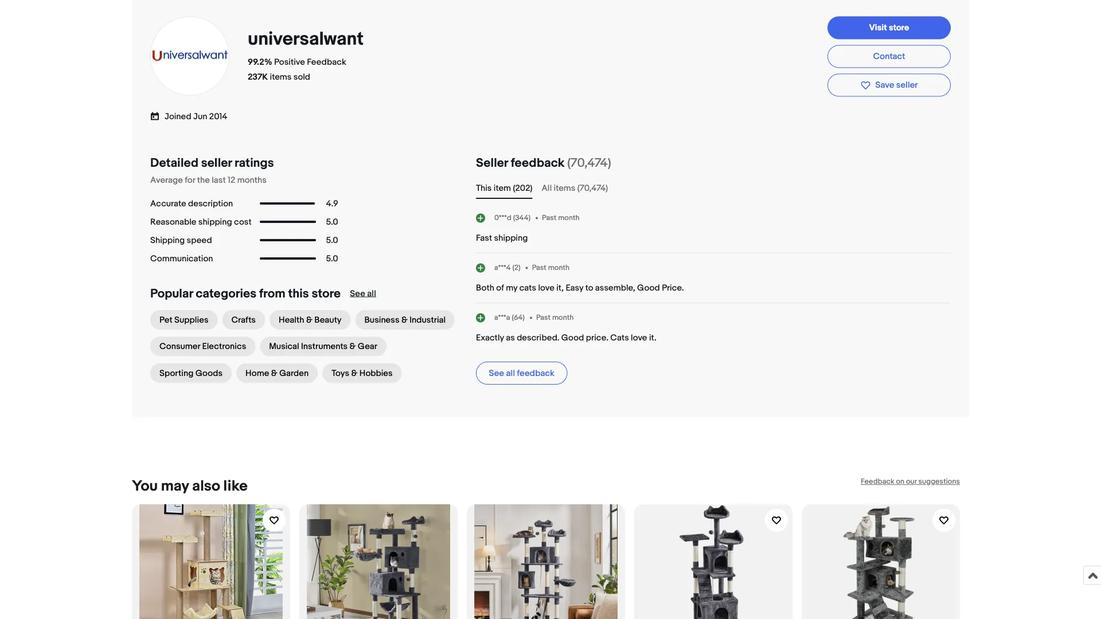 Task type: vqa. For each thing, say whether or not it's contained in the screenshot.
1st some from left
no



Task type: describe. For each thing, give the bounding box(es) containing it.
0 horizontal spatial good
[[561, 333, 584, 343]]

joined
[[165, 112, 191, 122]]

see all
[[350, 288, 376, 299]]

sporting goods link
[[150, 364, 232, 383]]

popular categories from this store
[[150, 286, 341, 301]]

save seller
[[875, 80, 918, 90]]

pet
[[159, 315, 172, 325]]

of
[[496, 283, 504, 293]]

crafts link
[[222, 310, 265, 330]]

industrial
[[410, 315, 446, 325]]

1 vertical spatial feedback
[[517, 368, 555, 379]]

0 vertical spatial good
[[637, 283, 660, 293]]

both of my cats love it, easy to assemble, good price.
[[476, 283, 684, 293]]

0***d (344)
[[494, 213, 531, 222]]

you may also like
[[132, 477, 248, 495]]

see all feedback link
[[476, 362, 567, 385]]

consumer electronics
[[159, 342, 246, 352]]

home & garden
[[246, 368, 309, 379]]

last
[[212, 175, 226, 185]]

accurate description
[[150, 198, 233, 209]]

consumer electronics link
[[150, 337, 255, 356]]

12
[[228, 175, 235, 185]]

& for health & beauty
[[306, 315, 312, 325]]

beauty
[[314, 315, 342, 325]]

average
[[150, 175, 183, 185]]

exactly
[[476, 333, 504, 343]]

cost
[[234, 217, 252, 227]]

accurate
[[150, 198, 186, 209]]

visit
[[869, 22, 887, 33]]

business & industrial link
[[355, 310, 455, 330]]

item
[[494, 183, 511, 193]]

assemble,
[[595, 283, 635, 293]]

this
[[476, 183, 492, 193]]

& for business & industrial
[[401, 315, 408, 325]]

goods
[[195, 368, 223, 379]]

the
[[197, 175, 210, 185]]

price.
[[586, 333, 608, 343]]

(64)
[[512, 313, 525, 322]]

like
[[223, 477, 248, 495]]

pet supplies
[[159, 315, 209, 325]]

hobbies
[[359, 368, 393, 379]]

from
[[259, 286, 285, 301]]

you
[[132, 477, 158, 495]]

universalwant link
[[248, 28, 368, 50]]

may
[[161, 477, 189, 495]]

3 5.0 from the top
[[326, 253, 338, 264]]

toys & hobbies
[[332, 368, 393, 379]]

health
[[279, 315, 304, 325]]

shipping
[[150, 235, 185, 245]]

positive
[[274, 57, 305, 67]]

month for shipping
[[558, 213, 580, 222]]

shipping speed
[[150, 235, 212, 245]]

easy
[[566, 283, 583, 293]]

a***a (64)
[[494, 313, 525, 322]]

business
[[365, 315, 399, 325]]

shipping for fast
[[494, 233, 528, 243]]

(2)
[[513, 263, 521, 272]]

5.0 for speed
[[326, 235, 338, 245]]

feedback on our suggestions link
[[861, 477, 960, 486]]

home
[[246, 368, 269, 379]]

text__icon wrapper image
[[150, 111, 165, 121]]

& left gear
[[350, 342, 356, 352]]

crafts
[[231, 315, 256, 325]]

average for the last 12 months
[[150, 175, 267, 185]]

feedback inside 99.2% positive feedback 237k items sold
[[307, 57, 346, 67]]

fast shipping
[[476, 233, 528, 243]]

description
[[188, 198, 233, 209]]

musical
[[269, 342, 299, 352]]

health & beauty link
[[270, 310, 351, 330]]

detailed
[[150, 155, 198, 170]]

0 horizontal spatial store
[[312, 286, 341, 301]]

speed
[[187, 235, 212, 245]]

past month for of
[[532, 263, 570, 272]]

shipping for reasonable
[[198, 217, 232, 227]]

it,
[[556, 283, 564, 293]]

a***4 (2)
[[494, 263, 521, 272]]

save seller button
[[828, 74, 951, 97]]



Task type: locate. For each thing, give the bounding box(es) containing it.
1 horizontal spatial store
[[889, 22, 909, 33]]

1 vertical spatial all
[[506, 368, 515, 379]]

0 vertical spatial month
[[558, 213, 580, 222]]

&
[[306, 315, 312, 325], [401, 315, 408, 325], [350, 342, 356, 352], [271, 368, 277, 379], [351, 368, 358, 379]]

popular
[[150, 286, 193, 301]]

(70,474) right the all
[[577, 183, 608, 193]]

1 horizontal spatial good
[[637, 283, 660, 293]]

& for toys & hobbies
[[351, 368, 358, 379]]

& right "health"
[[306, 315, 312, 325]]

feedback down described.
[[517, 368, 555, 379]]

0 horizontal spatial love
[[538, 283, 555, 293]]

99.2%
[[248, 57, 272, 67]]

237k
[[248, 72, 268, 82]]

0 vertical spatial feedback
[[511, 155, 565, 170]]

1 vertical spatial month
[[548, 263, 570, 272]]

this item (202)
[[476, 183, 533, 193]]

& right business
[[401, 315, 408, 325]]

0 vertical spatial all
[[367, 288, 376, 299]]

1 vertical spatial 5.0
[[326, 235, 338, 245]]

0 vertical spatial 5.0
[[326, 217, 338, 227]]

this
[[288, 286, 309, 301]]

(70,474)
[[567, 155, 611, 170], [577, 183, 608, 193]]

0 vertical spatial items
[[270, 72, 292, 82]]

past for of
[[532, 263, 546, 272]]

items inside 99.2% positive feedback 237k items sold
[[270, 72, 292, 82]]

also
[[192, 477, 220, 495]]

seller for detailed
[[201, 155, 232, 170]]

feedback up the all
[[511, 155, 565, 170]]

past up described.
[[536, 313, 551, 322]]

love left it.
[[631, 333, 647, 343]]

month for as
[[552, 313, 574, 322]]

past month for as
[[536, 313, 574, 322]]

99.2% positive feedback 237k items sold
[[248, 57, 346, 82]]

1 5.0 from the top
[[326, 217, 338, 227]]

(344)
[[513, 213, 531, 222]]

0 vertical spatial shipping
[[198, 217, 232, 227]]

month down all items (70,474)
[[558, 213, 580, 222]]

0 horizontal spatial seller
[[201, 155, 232, 170]]

past
[[542, 213, 556, 222], [532, 263, 546, 272], [536, 313, 551, 322]]

shipping down 0***d (344) in the top left of the page
[[494, 233, 528, 243]]

0 vertical spatial (70,474)
[[567, 155, 611, 170]]

musical instruments & gear link
[[260, 337, 387, 356]]

past month up it,
[[532, 263, 570, 272]]

& right 'home'
[[271, 368, 277, 379]]

0 vertical spatial seller
[[896, 80, 918, 90]]

both
[[476, 283, 494, 293]]

1 vertical spatial feedback
[[861, 477, 894, 486]]

consumer
[[159, 342, 200, 352]]

1 vertical spatial past month
[[532, 263, 570, 272]]

month up it,
[[548, 263, 570, 272]]

see for see all feedback
[[489, 368, 504, 379]]

all
[[367, 288, 376, 299], [506, 368, 515, 379]]

good left the price.
[[561, 333, 584, 343]]

2 vertical spatial past
[[536, 313, 551, 322]]

0 vertical spatial feedback
[[307, 57, 346, 67]]

shipping down "description"
[[198, 217, 232, 227]]

contact
[[873, 51, 905, 61]]

(70,474) for all items (70,474)
[[577, 183, 608, 193]]

my
[[506, 283, 517, 293]]

gear
[[358, 342, 377, 352]]

see all feedback
[[489, 368, 555, 379]]

detailed seller ratings
[[150, 155, 274, 170]]

5.0 for shipping
[[326, 217, 338, 227]]

past month up exactly as described.  good price. cats love it.
[[536, 313, 574, 322]]

2 5.0 from the top
[[326, 235, 338, 245]]

love
[[538, 283, 555, 293], [631, 333, 647, 343]]

price.
[[662, 283, 684, 293]]

contact link
[[828, 45, 951, 68]]

see for see all
[[350, 288, 365, 299]]

2 vertical spatial past month
[[536, 313, 574, 322]]

fast
[[476, 233, 492, 243]]

shipping
[[198, 217, 232, 227], [494, 233, 528, 243]]

tab list containing this item (202)
[[476, 182, 951, 194]]

home & garden link
[[236, 364, 318, 383]]

all up business
[[367, 288, 376, 299]]

1 horizontal spatial love
[[631, 333, 647, 343]]

on
[[896, 477, 905, 486]]

0 vertical spatial love
[[538, 283, 555, 293]]

see down exactly
[[489, 368, 504, 379]]

visit store
[[869, 22, 909, 33]]

month
[[558, 213, 580, 222], [548, 263, 570, 272], [552, 313, 574, 322]]

for
[[185, 175, 195, 185]]

(70,474) up all items (70,474)
[[567, 155, 611, 170]]

all for see all
[[367, 288, 376, 299]]

seller feedback (70,474)
[[476, 155, 611, 170]]

1 vertical spatial seller
[[201, 155, 232, 170]]

see all link
[[350, 288, 376, 299]]

items down 'positive'
[[270, 72, 292, 82]]

feedback left on
[[861, 477, 894, 486]]

pet supplies link
[[150, 310, 218, 330]]

feedback on our suggestions
[[861, 477, 960, 486]]

past for shipping
[[542, 213, 556, 222]]

& right toys
[[351, 368, 358, 379]]

sporting goods
[[159, 368, 223, 379]]

feedback up 'sold'
[[307, 57, 346, 67]]

0 horizontal spatial all
[[367, 288, 376, 299]]

see up business
[[350, 288, 365, 299]]

save
[[875, 80, 894, 90]]

communication
[[150, 253, 213, 264]]

0 horizontal spatial items
[[270, 72, 292, 82]]

universalwant image
[[150, 16, 230, 96]]

tab list
[[476, 182, 951, 194]]

feedback
[[307, 57, 346, 67], [861, 477, 894, 486]]

past month for shipping
[[542, 213, 580, 222]]

0 vertical spatial past month
[[542, 213, 580, 222]]

cats
[[610, 333, 629, 343]]

visit store link
[[828, 16, 951, 39]]

4.9
[[326, 198, 338, 209]]

past right (2)
[[532, 263, 546, 272]]

0 vertical spatial store
[[889, 22, 909, 33]]

0 horizontal spatial feedback
[[307, 57, 346, 67]]

1 vertical spatial shipping
[[494, 233, 528, 243]]

1 horizontal spatial all
[[506, 368, 515, 379]]

instruments
[[301, 342, 348, 352]]

1 vertical spatial good
[[561, 333, 584, 343]]

0 vertical spatial past
[[542, 213, 556, 222]]

described.
[[517, 333, 559, 343]]

2 vertical spatial 5.0
[[326, 253, 338, 264]]

business & industrial
[[365, 315, 446, 325]]

seller for save
[[896, 80, 918, 90]]

supplies
[[174, 315, 209, 325]]

feedback
[[511, 155, 565, 170], [517, 368, 555, 379]]

1 horizontal spatial items
[[554, 183, 576, 193]]

garden
[[279, 368, 309, 379]]

health & beauty
[[279, 315, 342, 325]]

all for see all feedback
[[506, 368, 515, 379]]

1 vertical spatial store
[[312, 286, 341, 301]]

past right (344)
[[542, 213, 556, 222]]

past for as
[[536, 313, 551, 322]]

musical instruments & gear
[[269, 342, 377, 352]]

universalwant
[[248, 28, 364, 50]]

1 vertical spatial items
[[554, 183, 576, 193]]

1 horizontal spatial shipping
[[494, 233, 528, 243]]

love left it,
[[538, 283, 555, 293]]

good left price.
[[637, 283, 660, 293]]

joined jun 2014
[[165, 112, 227, 122]]

sporting
[[159, 368, 194, 379]]

exactly as described.  good price. cats love it.
[[476, 333, 657, 343]]

5.0
[[326, 217, 338, 227], [326, 235, 338, 245], [326, 253, 338, 264]]

past month
[[542, 213, 580, 222], [532, 263, 570, 272], [536, 313, 574, 322]]

a***a
[[494, 313, 510, 322]]

past month down the all
[[542, 213, 580, 222]]

1 horizontal spatial see
[[489, 368, 504, 379]]

reasonable
[[150, 217, 196, 227]]

seller inside button
[[896, 80, 918, 90]]

1 vertical spatial (70,474)
[[577, 183, 608, 193]]

(70,474) for seller feedback (70,474)
[[567, 155, 611, 170]]

1 horizontal spatial seller
[[896, 80, 918, 90]]

good
[[637, 283, 660, 293], [561, 333, 584, 343]]

1 horizontal spatial feedback
[[861, 477, 894, 486]]

store up "beauty" on the bottom left of page
[[312, 286, 341, 301]]

toys & hobbies link
[[322, 364, 402, 383]]

month for of
[[548, 263, 570, 272]]

our
[[906, 477, 917, 486]]

all down 'as'
[[506, 368, 515, 379]]

ratings
[[235, 155, 274, 170]]

store right visit
[[889, 22, 909, 33]]

2 vertical spatial month
[[552, 313, 574, 322]]

month up exactly as described.  good price. cats love it.
[[552, 313, 574, 322]]

& for home & garden
[[271, 368, 277, 379]]

1 vertical spatial love
[[631, 333, 647, 343]]

toys
[[332, 368, 349, 379]]

cats
[[519, 283, 536, 293]]

seller right save
[[896, 80, 918, 90]]

2014
[[209, 112, 227, 122]]

1 vertical spatial past
[[532, 263, 546, 272]]

0 horizontal spatial see
[[350, 288, 365, 299]]

(202)
[[513, 183, 533, 193]]

0 vertical spatial see
[[350, 288, 365, 299]]

all
[[542, 183, 552, 193]]

0 horizontal spatial shipping
[[198, 217, 232, 227]]

as
[[506, 333, 515, 343]]

list
[[132, 495, 969, 619]]

months
[[237, 175, 267, 185]]

seller up last
[[201, 155, 232, 170]]

items right the all
[[554, 183, 576, 193]]

1 vertical spatial see
[[489, 368, 504, 379]]



